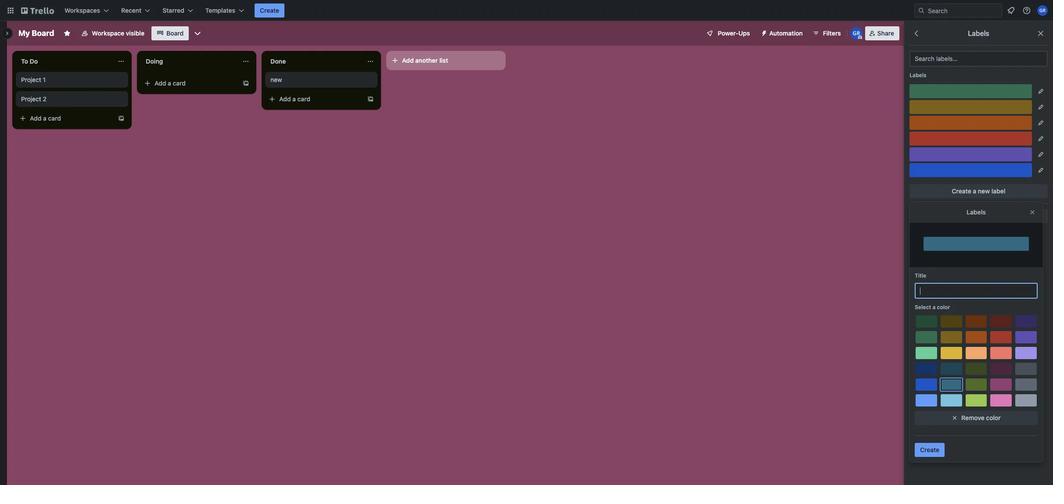 Task type: locate. For each thing, give the bounding box(es) containing it.
0 horizontal spatial add a card
[[30, 115, 61, 122]]

add a card button
[[141, 76, 239, 90], [265, 92, 364, 106], [16, 112, 114, 126]]

a down color: blue, title: none element
[[974, 188, 977, 195]]

color
[[938, 304, 951, 311], [987, 415, 1002, 422]]

2 vertical spatial labels
[[967, 209, 987, 216]]

add a card button for done
[[265, 92, 364, 106]]

project left 1
[[21, 76, 41, 83]]

customize views image
[[193, 29, 202, 38]]

0 horizontal spatial create from template… image
[[118, 115, 125, 122]]

2 horizontal spatial add a card button
[[265, 92, 364, 106]]

card for to do
[[48, 115, 61, 122]]

1 vertical spatial create button
[[915, 444, 945, 458]]

enable colorblind friendly mode button
[[910, 210, 1049, 224]]

greg robinson (gregrobinson96) image
[[851, 27, 863, 40]]

color: orange, title: none element
[[910, 116, 1033, 130]]

card down new link
[[298, 95, 311, 103]]

1 horizontal spatial card
[[173, 80, 186, 87]]

new left label
[[979, 188, 991, 195]]

create a new label
[[953, 188, 1006, 195]]

add down project 2
[[30, 115, 41, 122]]

do
[[30, 58, 38, 65]]

add for doing
[[155, 80, 166, 87]]

add a card
[[155, 80, 186, 87], [279, 95, 311, 103], [30, 115, 61, 122]]

create
[[260, 7, 279, 14], [953, 188, 972, 195], [921, 447, 940, 454]]

project for project 2
[[21, 95, 41, 103]]

remove color button
[[915, 412, 1038, 426]]

add down doing
[[155, 80, 166, 87]]

1 horizontal spatial board
[[167, 29, 184, 37]]

board left customize views icon
[[167, 29, 184, 37]]

project left 2 at the top
[[21, 95, 41, 103]]

add a card button for doing
[[141, 76, 239, 90]]

Doing text field
[[141, 54, 237, 69]]

2 vertical spatial create from template… image
[[118, 115, 125, 122]]

add a card button down doing text box
[[141, 76, 239, 90]]

new
[[271, 76, 282, 83], [979, 188, 991, 195]]

1 vertical spatial add a card
[[279, 95, 311, 103]]

templates button
[[200, 4, 250, 18]]

enable colorblind friendly mode
[[933, 213, 1025, 220]]

create inside create a new label button
[[953, 188, 972, 195]]

doing
[[146, 58, 163, 65]]

2 horizontal spatial add a card
[[279, 95, 311, 103]]

2 horizontal spatial card
[[298, 95, 311, 103]]

1 vertical spatial labels
[[910, 72, 927, 79]]

add a card button down project 2 link
[[16, 112, 114, 126]]

0 vertical spatial add a card
[[155, 80, 186, 87]]

power-ups button
[[701, 26, 756, 40]]

filters
[[824, 29, 842, 37]]

add for done
[[279, 95, 291, 103]]

1 vertical spatial create
[[953, 188, 972, 195]]

a for doing
[[168, 80, 171, 87]]

1 horizontal spatial add a card
[[155, 80, 186, 87]]

create from template… image for to do
[[118, 115, 125, 122]]

card down project 2 link
[[48, 115, 61, 122]]

primary element
[[0, 0, 1054, 21]]

new down done
[[271, 76, 282, 83]]

color right remove
[[987, 415, 1002, 422]]

0 vertical spatial create from template… image
[[242, 80, 250, 87]]

0 vertical spatial new
[[271, 76, 282, 83]]

to
[[21, 58, 28, 65]]

0 vertical spatial create button
[[255, 4, 285, 18]]

card down doing text box
[[173, 80, 186, 87]]

project 2 link
[[21, 95, 123, 104]]

Done text field
[[265, 54, 362, 69]]

1 vertical spatial color
[[987, 415, 1002, 422]]

0 vertical spatial add a card button
[[141, 76, 239, 90]]

add a card down doing
[[155, 80, 186, 87]]

1 horizontal spatial new
[[979, 188, 991, 195]]

switch to… image
[[6, 6, 15, 15]]

1 vertical spatial project
[[21, 95, 41, 103]]

a down 2 at the top
[[43, 115, 47, 122]]

add a card down 2 at the top
[[30, 115, 61, 122]]

workspace visible button
[[76, 26, 150, 40]]

color right select
[[938, 304, 951, 311]]

0 horizontal spatial board
[[32, 29, 54, 38]]

1 horizontal spatial create from template… image
[[242, 80, 250, 87]]

title
[[915, 273, 927, 279]]

1 project from the top
[[21, 76, 41, 83]]

0 horizontal spatial add a card button
[[16, 112, 114, 126]]

card
[[173, 80, 186, 87], [298, 95, 311, 103], [48, 115, 61, 122]]

0 vertical spatial color
[[938, 304, 951, 311]]

2 horizontal spatial create
[[953, 188, 972, 195]]

1 vertical spatial new
[[979, 188, 991, 195]]

add a card button down new link
[[265, 92, 364, 106]]

remove
[[962, 415, 985, 422]]

label
[[992, 188, 1006, 195]]

0 vertical spatial card
[[173, 80, 186, 87]]

0 horizontal spatial create button
[[255, 4, 285, 18]]

1 vertical spatial card
[[298, 95, 311, 103]]

0 vertical spatial labels
[[969, 29, 990, 37]]

color: purple, title: none element
[[910, 148, 1033, 162]]

create inside 'primary' element
[[260, 7, 279, 14]]

2 project from the top
[[21, 95, 41, 103]]

my board
[[18, 29, 54, 38]]

create from template… image for doing
[[242, 80, 250, 87]]

a
[[168, 80, 171, 87], [293, 95, 296, 103], [43, 115, 47, 122], [974, 188, 977, 195], [933, 304, 936, 311]]

1
[[43, 76, 46, 83]]

add left the another on the left of page
[[402, 57, 414, 64]]

project 2
[[21, 95, 46, 103]]

card for doing
[[173, 80, 186, 87]]

color: red, title: none element
[[910, 132, 1033, 146]]

list
[[440, 57, 448, 64]]

labels
[[969, 29, 990, 37], [910, 72, 927, 79], [967, 209, 987, 216]]

color inside button
[[987, 415, 1002, 422]]

0 horizontal spatial create
[[260, 7, 279, 14]]

0 vertical spatial create
[[260, 7, 279, 14]]

project 1
[[21, 76, 46, 83]]

add another list
[[402, 57, 448, 64]]

share
[[878, 29, 895, 37]]

close popover image
[[1030, 209, 1037, 216]]

1 vertical spatial add a card button
[[265, 92, 364, 106]]

a inside create a new label button
[[974, 188, 977, 195]]

workspace visible
[[92, 29, 145, 37]]

a for to do
[[43, 115, 47, 122]]

add a card down new link
[[279, 95, 311, 103]]

Board name text field
[[14, 26, 59, 40]]

0 horizontal spatial card
[[48, 115, 61, 122]]

starred button
[[157, 4, 198, 18]]

0 notifications image
[[1006, 5, 1017, 16]]

create from template… image for done
[[367, 96, 374, 103]]

0 vertical spatial project
[[21, 76, 41, 83]]

None text field
[[915, 283, 1038, 299]]

2 vertical spatial add a card
[[30, 115, 61, 122]]

board right my
[[32, 29, 54, 38]]

1 vertical spatial create from template… image
[[367, 96, 374, 103]]

add
[[402, 57, 414, 64], [155, 80, 166, 87], [279, 95, 291, 103], [30, 115, 41, 122]]

workspaces
[[65, 7, 100, 14]]

board
[[32, 29, 54, 38], [167, 29, 184, 37]]

project
[[21, 76, 41, 83], [21, 95, 41, 103]]

enable
[[933, 213, 953, 220]]

create button inside 'primary' element
[[255, 4, 285, 18]]

Search labels… text field
[[910, 51, 1049, 67]]

2 vertical spatial create
[[921, 447, 940, 454]]

my
[[18, 29, 30, 38]]

recent button
[[116, 4, 156, 18]]

project for project 1
[[21, 76, 41, 83]]

2 vertical spatial add a card button
[[16, 112, 114, 126]]

2 horizontal spatial create from template… image
[[367, 96, 374, 103]]

power-
[[718, 29, 739, 37]]

workspaces button
[[59, 4, 114, 18]]

add down done
[[279, 95, 291, 103]]

1 horizontal spatial add a card button
[[141, 76, 239, 90]]

a down doing text box
[[168, 80, 171, 87]]

a down new link
[[293, 95, 296, 103]]

create from template… image
[[242, 80, 250, 87], [367, 96, 374, 103], [118, 115, 125, 122]]

create button
[[255, 4, 285, 18], [915, 444, 945, 458]]

1 horizontal spatial color
[[987, 415, 1002, 422]]

2 vertical spatial card
[[48, 115, 61, 122]]



Task type: describe. For each thing, give the bounding box(es) containing it.
project 1 link
[[21, 76, 123, 84]]

1 horizontal spatial create
[[921, 447, 940, 454]]

color: green, title: none element
[[910, 84, 1033, 98]]

Search field
[[926, 4, 1002, 17]]

mode
[[1009, 213, 1025, 220]]

add a card button for to do
[[16, 112, 114, 126]]

card for done
[[298, 95, 311, 103]]

new inside button
[[979, 188, 991, 195]]

add a card for done
[[279, 95, 311, 103]]

add for to do
[[30, 115, 41, 122]]

add another list button
[[387, 51, 506, 70]]

1 horizontal spatial create button
[[915, 444, 945, 458]]

colorblind
[[955, 213, 984, 220]]

color: sky, title: none image
[[924, 237, 1030, 251]]

another
[[416, 57, 438, 64]]

star or unstar board image
[[64, 30, 71, 37]]

0 horizontal spatial new
[[271, 76, 282, 83]]

color: blue, title: none element
[[910, 163, 1033, 177]]

open information menu image
[[1023, 6, 1032, 15]]

recent
[[121, 7, 142, 14]]

power-ups
[[718, 29, 751, 37]]

add a card for doing
[[155, 80, 186, 87]]

new link
[[271, 76, 373, 84]]

greg robinson (gregrobinson96) image
[[1038, 5, 1049, 16]]

this member is an admin of this board. image
[[859, 36, 863, 40]]

2
[[43, 95, 46, 103]]

select
[[915, 304, 932, 311]]

ups
[[739, 29, 751, 37]]

board inside text box
[[32, 29, 54, 38]]

share button
[[866, 26, 900, 40]]

0 horizontal spatial color
[[938, 304, 951, 311]]

back to home image
[[21, 4, 54, 18]]

automation button
[[758, 26, 809, 40]]

add a card for to do
[[30, 115, 61, 122]]

done
[[271, 58, 286, 65]]

templates
[[205, 7, 235, 14]]

automation
[[770, 29, 803, 37]]

friendly
[[985, 213, 1007, 220]]

color: yellow, title: none element
[[910, 100, 1033, 114]]

remove color
[[962, 415, 1002, 422]]

To Do text field
[[16, 54, 112, 69]]

visible
[[126, 29, 145, 37]]

board link
[[152, 26, 189, 40]]

filters button
[[810, 26, 844, 40]]

a for done
[[293, 95, 296, 103]]

sm image
[[758, 26, 770, 39]]

create a new label button
[[910, 185, 1049, 199]]

search image
[[919, 7, 926, 14]]

starred
[[163, 7, 184, 14]]

workspace
[[92, 29, 124, 37]]

select a color
[[915, 304, 951, 311]]

to do
[[21, 58, 38, 65]]

a right select
[[933, 304, 936, 311]]



Task type: vqa. For each thing, say whether or not it's contained in the screenshot.
the "Color: purple, title: none" element
yes



